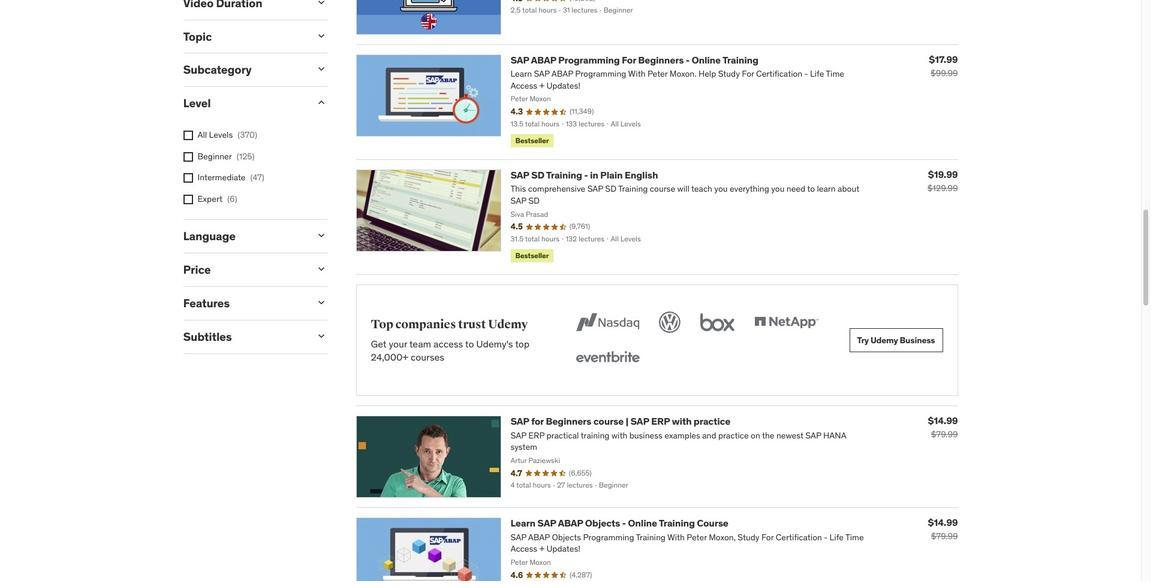 Task type: describe. For each thing, give the bounding box(es) containing it.
objects
[[585, 518, 620, 530]]

learn
[[511, 518, 536, 530]]

level button
[[183, 96, 306, 111]]

top
[[515, 338, 530, 350]]

$14.99 $79.99 for sap for beginners course | sap erp with practice
[[928, 415, 958, 441]]

sap sd training - in plain english
[[511, 169, 658, 181]]

$17.99 $99.99
[[929, 53, 958, 79]]

access
[[434, 338, 463, 350]]

try udemy business
[[858, 335, 936, 346]]

topic
[[183, 29, 212, 44]]

intermediate (47)
[[198, 172, 264, 183]]

price button
[[183, 263, 306, 277]]

sap for sap abap programming for beginners - online training
[[511, 54, 529, 66]]

try udemy business link
[[850, 329, 943, 353]]

expert
[[198, 194, 223, 204]]

(370)
[[238, 130, 257, 140]]

top
[[371, 317, 394, 332]]

small image for language
[[315, 230, 327, 242]]

1 horizontal spatial online
[[692, 54, 721, 66]]

top companies trust udemy get your team access to udemy's top 24,000+ courses
[[371, 317, 530, 364]]

features button
[[183, 296, 306, 311]]

subtitles
[[183, 330, 232, 344]]

0 horizontal spatial training
[[546, 169, 582, 181]]

english
[[625, 169, 658, 181]]

features
[[183, 296, 230, 311]]

0 vertical spatial training
[[723, 54, 759, 66]]

business
[[900, 335, 936, 346]]

language button
[[183, 229, 306, 244]]

eventbrite image
[[573, 346, 642, 372]]

(47)
[[250, 172, 264, 183]]

udemy's
[[476, 338, 513, 350]]

companies
[[396, 317, 456, 332]]

beginner (125)
[[198, 151, 255, 162]]

small image for subtitles
[[315, 330, 327, 342]]

topic button
[[183, 29, 306, 44]]

0 vertical spatial abap
[[531, 54, 556, 66]]

$79.99 for sap for beginners course | sap erp with practice
[[931, 430, 958, 441]]

small image for price
[[315, 263, 327, 275]]

sap abap programming for beginners - online training
[[511, 54, 759, 66]]

volkswagen image
[[657, 310, 683, 336]]

nasdaq image
[[573, 310, 642, 336]]

for
[[531, 416, 544, 428]]

learn sap abap objects - online training course link
[[511, 518, 729, 530]]

$129.99
[[928, 183, 958, 194]]

sap for beginners course | sap erp with practice
[[511, 416, 731, 428]]

all
[[198, 130, 207, 140]]

udemy inside top companies trust udemy get your team access to udemy's top 24,000+ courses
[[488, 317, 528, 332]]

(125)
[[237, 151, 255, 162]]

to
[[465, 338, 474, 350]]

levels
[[209, 130, 233, 140]]

beginner
[[198, 151, 232, 162]]

xsmall image for beginner
[[183, 152, 193, 162]]

expert (6)
[[198, 194, 237, 204]]

$17.99
[[929, 53, 958, 65]]

24,000+
[[371, 352, 409, 364]]

box image
[[697, 310, 738, 336]]

practice
[[694, 416, 731, 428]]



Task type: locate. For each thing, give the bounding box(es) containing it.
1 vertical spatial $14.99 $79.99
[[928, 517, 958, 543]]

1 vertical spatial online
[[628, 518, 657, 530]]

2 horizontal spatial training
[[723, 54, 759, 66]]

1 horizontal spatial -
[[622, 518, 626, 530]]

subcategory button
[[183, 63, 306, 77]]

abap
[[531, 54, 556, 66], [558, 518, 583, 530]]

1 horizontal spatial training
[[659, 518, 695, 530]]

get
[[371, 338, 387, 350]]

course
[[697, 518, 729, 530]]

1 vertical spatial $79.99
[[931, 532, 958, 543]]

xsmall image left beginner
[[183, 152, 193, 162]]

1 xsmall image from the top
[[183, 131, 193, 140]]

xsmall image
[[183, 174, 193, 183], [183, 195, 193, 204]]

intermediate
[[198, 172, 246, 183]]

sap sd training - in plain english link
[[511, 169, 658, 181]]

sd
[[531, 169, 545, 181]]

your
[[389, 338, 407, 350]]

level
[[183, 96, 211, 111]]

sap for beginners course | sap erp with practice link
[[511, 416, 731, 428]]

$19.99
[[929, 169, 958, 181]]

small image for level
[[315, 97, 327, 109]]

- left in
[[584, 169, 588, 181]]

0 vertical spatial udemy
[[488, 317, 528, 332]]

programming
[[558, 54, 620, 66]]

2 $79.99 from the top
[[931, 532, 958, 543]]

4 small image from the top
[[315, 263, 327, 275]]

2 xsmall image from the top
[[183, 195, 193, 204]]

0 vertical spatial -
[[686, 54, 690, 66]]

1 horizontal spatial beginners
[[638, 54, 684, 66]]

team
[[410, 338, 431, 350]]

1 vertical spatial training
[[546, 169, 582, 181]]

plain
[[601, 169, 623, 181]]

0 vertical spatial xsmall image
[[183, 174, 193, 183]]

$19.99 $129.99
[[928, 169, 958, 194]]

xsmall image for intermediate
[[183, 174, 193, 183]]

1 vertical spatial abap
[[558, 518, 583, 530]]

$99.99
[[931, 68, 958, 79]]

1 vertical spatial xsmall image
[[183, 195, 193, 204]]

0 vertical spatial $79.99
[[931, 430, 958, 441]]

subtitles button
[[183, 330, 306, 344]]

abap left objects
[[558, 518, 583, 530]]

udemy
[[488, 317, 528, 332], [871, 335, 898, 346]]

1 vertical spatial $14.99
[[928, 517, 958, 529]]

0 vertical spatial xsmall image
[[183, 131, 193, 140]]

|
[[626, 416, 629, 428]]

trust
[[458, 317, 486, 332]]

netapp image
[[752, 310, 821, 336]]

small image
[[315, 30, 327, 42], [315, 97, 327, 109], [315, 330, 327, 342]]

try
[[858, 335, 869, 346]]

0 vertical spatial online
[[692, 54, 721, 66]]

sap
[[511, 54, 529, 66], [511, 169, 529, 181], [511, 416, 529, 428], [631, 416, 649, 428], [538, 518, 556, 530]]

1 vertical spatial beginners
[[546, 416, 592, 428]]

0 horizontal spatial -
[[584, 169, 588, 181]]

udemy right try
[[871, 335, 898, 346]]

erp
[[651, 416, 670, 428]]

3 small image from the top
[[315, 230, 327, 242]]

0 horizontal spatial online
[[628, 518, 657, 530]]

udemy up udemy's
[[488, 317, 528, 332]]

2 vertical spatial small image
[[315, 330, 327, 342]]

in
[[590, 169, 599, 181]]

2 horizontal spatial -
[[686, 54, 690, 66]]

2 xsmall image from the top
[[183, 152, 193, 162]]

- right for
[[686, 54, 690, 66]]

for
[[622, 54, 636, 66]]

0 vertical spatial $14.99
[[928, 415, 958, 427]]

subcategory
[[183, 63, 252, 77]]

1 horizontal spatial udemy
[[871, 335, 898, 346]]

xsmall image left "expert"
[[183, 195, 193, 204]]

2 vertical spatial training
[[659, 518, 695, 530]]

$14.99 for sap for beginners course | sap erp with practice
[[928, 415, 958, 427]]

5 small image from the top
[[315, 297, 327, 309]]

xsmall image for expert
[[183, 195, 193, 204]]

1 vertical spatial small image
[[315, 97, 327, 109]]

0 vertical spatial beginners
[[638, 54, 684, 66]]

0 horizontal spatial abap
[[531, 54, 556, 66]]

$79.99
[[931, 430, 958, 441], [931, 532, 958, 543]]

$14.99
[[928, 415, 958, 427], [928, 517, 958, 529]]

0 horizontal spatial udemy
[[488, 317, 528, 332]]

small image for subcategory
[[315, 63, 327, 75]]

1 vertical spatial udemy
[[871, 335, 898, 346]]

xsmall image for all
[[183, 131, 193, 140]]

1 horizontal spatial abap
[[558, 518, 583, 530]]

2 small image from the top
[[315, 97, 327, 109]]

sap for sap for beginners course | sap erp with practice
[[511, 416, 529, 428]]

1 xsmall image from the top
[[183, 174, 193, 183]]

small image for topic
[[315, 30, 327, 42]]

0 vertical spatial small image
[[315, 30, 327, 42]]

$14.99 for learn sap abap objects - online training course
[[928, 517, 958, 529]]

$14.99 $79.99 for learn sap abap objects - online training course
[[928, 517, 958, 543]]

xsmall image left "all"
[[183, 131, 193, 140]]

all levels (370)
[[198, 130, 257, 140]]

xsmall image left intermediate
[[183, 174, 193, 183]]

0 horizontal spatial beginners
[[546, 416, 592, 428]]

courses
[[411, 352, 445, 364]]

abap left the programming
[[531, 54, 556, 66]]

beginners
[[638, 54, 684, 66], [546, 416, 592, 428]]

(6)
[[227, 194, 237, 204]]

sap abap programming for beginners - online training link
[[511, 54, 759, 66]]

training
[[723, 54, 759, 66], [546, 169, 582, 181], [659, 518, 695, 530]]

1 small image from the top
[[315, 30, 327, 42]]

2 vertical spatial -
[[622, 518, 626, 530]]

2 small image from the top
[[315, 63, 327, 75]]

2 $14.99 $79.99 from the top
[[928, 517, 958, 543]]

1 $14.99 $79.99 from the top
[[928, 415, 958, 441]]

sap for sap sd training - in plain english
[[511, 169, 529, 181]]

1 vertical spatial xsmall image
[[183, 152, 193, 162]]

3 small image from the top
[[315, 330, 327, 342]]

online
[[692, 54, 721, 66], [628, 518, 657, 530]]

1 $79.99 from the top
[[931, 430, 958, 441]]

small image for features
[[315, 297, 327, 309]]

2 $14.99 from the top
[[928, 517, 958, 529]]

- right objects
[[622, 518, 626, 530]]

with
[[672, 416, 692, 428]]

course
[[594, 416, 624, 428]]

-
[[686, 54, 690, 66], [584, 169, 588, 181], [622, 518, 626, 530]]

small image
[[315, 0, 327, 8], [315, 63, 327, 75], [315, 230, 327, 242], [315, 263, 327, 275], [315, 297, 327, 309]]

xsmall image
[[183, 131, 193, 140], [183, 152, 193, 162]]

1 small image from the top
[[315, 0, 327, 8]]

1 $14.99 from the top
[[928, 415, 958, 427]]

0 vertical spatial $14.99 $79.99
[[928, 415, 958, 441]]

$14.99 $79.99
[[928, 415, 958, 441], [928, 517, 958, 543]]

$79.99 for learn sap abap objects - online training course
[[931, 532, 958, 543]]

learn sap abap objects - online training course
[[511, 518, 729, 530]]

language
[[183, 229, 236, 244]]

price
[[183, 263, 211, 277]]

1 vertical spatial -
[[584, 169, 588, 181]]



Task type: vqa. For each thing, say whether or not it's contained in the screenshot.


